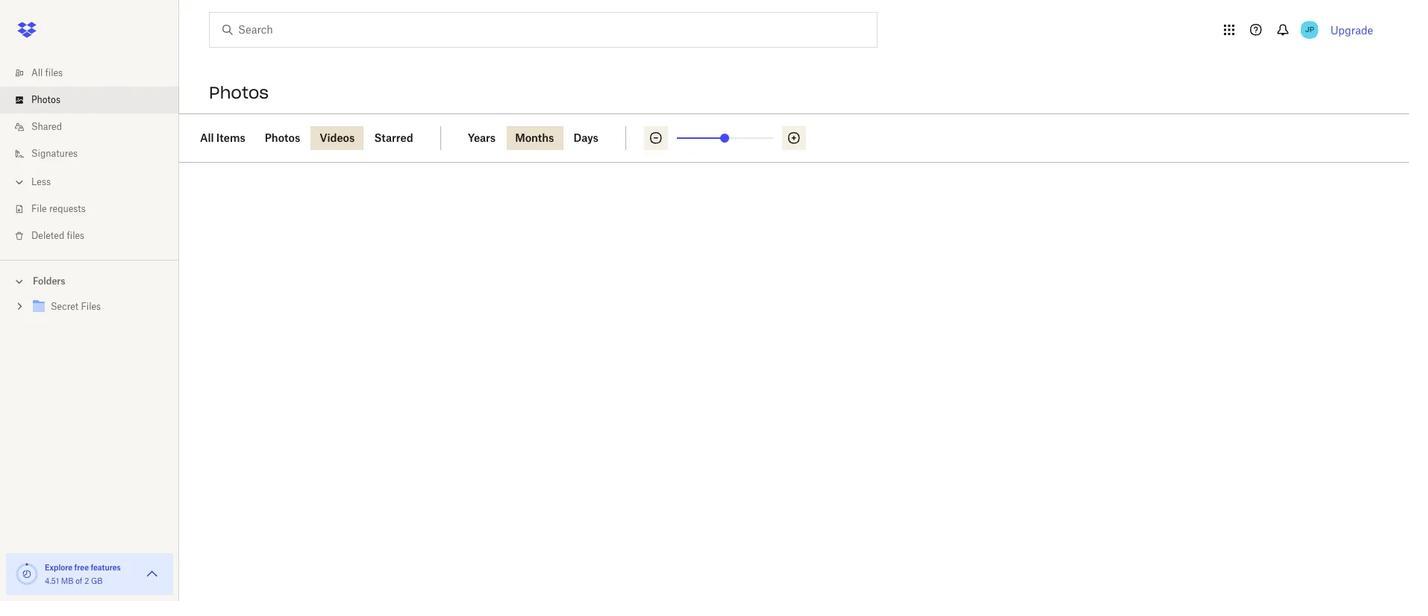 Task type: describe. For each thing, give the bounding box(es) containing it.
days button
[[565, 126, 608, 150]]

videos button
[[311, 126, 364, 150]]

requests
[[49, 203, 86, 214]]

gb
[[91, 576, 103, 585]]

features
[[91, 563, 121, 572]]

less
[[31, 176, 51, 187]]

photos inside list item
[[31, 94, 60, 105]]

tab list containing years
[[459, 126, 626, 150]]

file
[[31, 203, 47, 214]]

deleted files link
[[12, 223, 179, 249]]

all for all files
[[31, 67, 43, 78]]

dropbox image
[[12, 15, 42, 45]]

years
[[468, 131, 496, 144]]

all for all items
[[200, 131, 214, 144]]

signatures
[[31, 148, 78, 159]]

all files
[[31, 67, 63, 78]]

all items button
[[191, 126, 254, 150]]

signatures link
[[12, 140, 179, 167]]

secret files link
[[30, 297, 167, 317]]

free
[[74, 563, 89, 572]]

folders
[[33, 276, 65, 287]]

years button
[[459, 126, 505, 150]]

less image
[[12, 175, 27, 190]]

folders button
[[0, 270, 179, 292]]

items
[[216, 131, 245, 144]]

Photo Zoom Slider range field
[[677, 137, 774, 139]]

starred
[[374, 131, 413, 144]]

file requests link
[[12, 196, 179, 223]]

photos up items
[[209, 82, 269, 103]]

4.51
[[45, 576, 59, 585]]

list containing all files
[[0, 51, 179, 260]]

mb
[[61, 576, 74, 585]]

photos button
[[256, 126, 309, 150]]

2
[[84, 576, 89, 585]]

upgrade
[[1331, 24, 1374, 36]]

shared
[[31, 121, 62, 132]]



Task type: vqa. For each thing, say whether or not it's contained in the screenshot.
Dropbox Basic
no



Task type: locate. For each thing, give the bounding box(es) containing it.
all inside all files link
[[31, 67, 43, 78]]

all left items
[[200, 131, 214, 144]]

files right deleted
[[67, 230, 84, 241]]

photos right items
[[265, 131, 300, 144]]

files
[[81, 301, 101, 312]]

videos
[[320, 131, 355, 144]]

0 vertical spatial all
[[31, 67, 43, 78]]

all items
[[200, 131, 245, 144]]

photos
[[209, 82, 269, 103], [31, 94, 60, 105], [265, 131, 300, 144]]

months button
[[506, 126, 563, 150]]

files inside all files link
[[45, 67, 63, 78]]

file requests
[[31, 203, 86, 214]]

2 tab list from the left
[[459, 126, 626, 150]]

0 horizontal spatial files
[[45, 67, 63, 78]]

0 vertical spatial files
[[45, 67, 63, 78]]

jp
[[1306, 25, 1315, 34]]

days
[[574, 131, 599, 144]]

1 horizontal spatial files
[[67, 230, 84, 241]]

tab list containing all items
[[191, 126, 441, 150]]

explore
[[45, 563, 73, 572]]

photos list item
[[0, 87, 179, 113]]

secret
[[51, 301, 79, 312]]

all
[[31, 67, 43, 78], [200, 131, 214, 144]]

1 horizontal spatial tab list
[[459, 126, 626, 150]]

1 tab list from the left
[[191, 126, 441, 150]]

deleted
[[31, 230, 64, 241]]

Search in folder "Dropbox" text field
[[238, 22, 847, 38]]

all down the dropbox image
[[31, 67, 43, 78]]

photos link
[[12, 87, 179, 113]]

quota usage element
[[15, 562, 39, 586]]

files up the "photos" list item
[[45, 67, 63, 78]]

secret files
[[51, 301, 101, 312]]

files
[[45, 67, 63, 78], [67, 230, 84, 241]]

all inside all items button
[[200, 131, 214, 144]]

months
[[515, 131, 554, 144]]

files for all files
[[45, 67, 63, 78]]

1 vertical spatial all
[[200, 131, 214, 144]]

1 horizontal spatial all
[[200, 131, 214, 144]]

0 horizontal spatial tab list
[[191, 126, 441, 150]]

list
[[0, 51, 179, 260]]

upgrade link
[[1331, 24, 1374, 36]]

1 vertical spatial files
[[67, 230, 84, 241]]

shared link
[[12, 113, 179, 140]]

files inside deleted files link
[[67, 230, 84, 241]]

tab list
[[191, 126, 441, 150], [459, 126, 626, 150]]

of
[[76, 576, 82, 585]]

deleted files
[[31, 230, 84, 241]]

explore free features 4.51 mb of 2 gb
[[45, 563, 121, 585]]

all files link
[[12, 60, 179, 87]]

starred button
[[365, 126, 422, 150]]

photos inside button
[[265, 131, 300, 144]]

files for deleted files
[[67, 230, 84, 241]]

photos up shared at the top left
[[31, 94, 60, 105]]

jp button
[[1298, 18, 1322, 42]]

0 horizontal spatial all
[[31, 67, 43, 78]]



